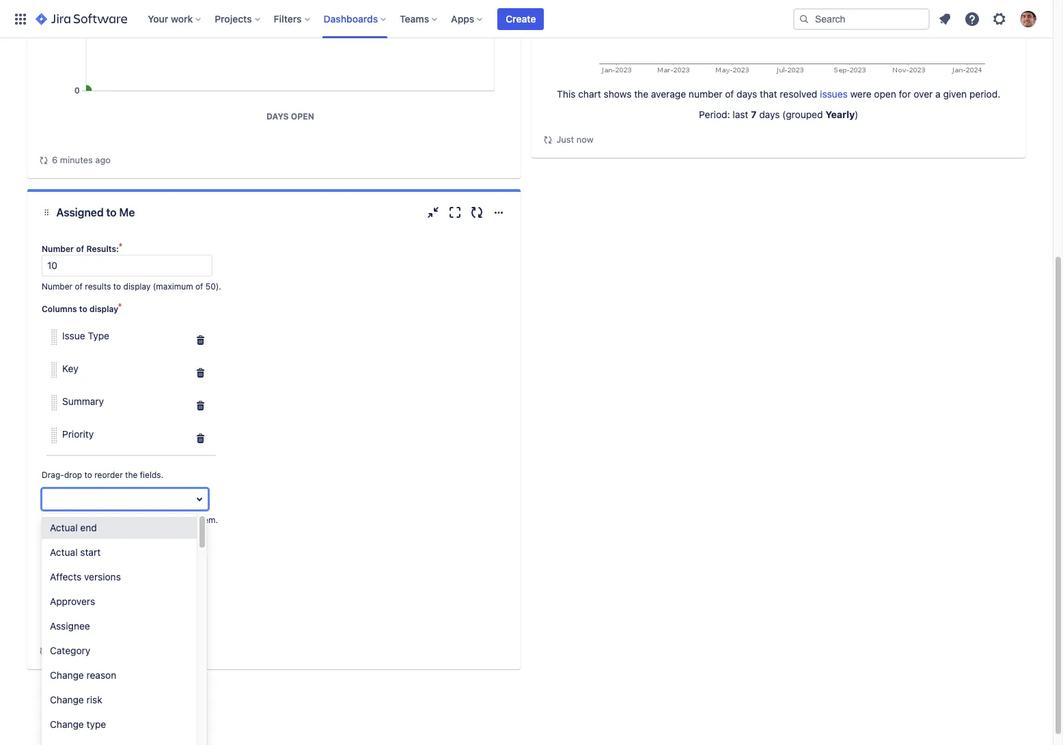 Task type: describe. For each thing, give the bounding box(es) containing it.
drag-drop to reorder the fields.
[[42, 470, 163, 480]]

last
[[733, 109, 749, 120]]

create
[[506, 13, 536, 24]]

were
[[851, 88, 872, 100]]

to left me
[[106, 206, 117, 219]]

minimize assigned to me image
[[425, 204, 442, 221]]

actual for actual start
[[50, 547, 78, 558]]

your work
[[148, 13, 193, 24]]

shows
[[604, 88, 632, 100]]

change risk
[[50, 694, 102, 706]]

reorder
[[94, 470, 123, 480]]

work
[[171, 13, 193, 24]]

an arrow curved in a circular way on the button that refreshes the dashboard image
[[38, 646, 49, 657]]

teams
[[400, 13, 429, 24]]

change for change reason
[[50, 670, 84, 681]]

minutes for an arrow curved in a circular way on the button that refreshes the dashboard icon
[[60, 646, 93, 657]]

1 vertical spatial minutes
[[130, 552, 165, 564]]

average
[[651, 88, 686, 100]]

Search field
[[793, 8, 930, 30]]

auto
[[42, 537, 61, 547]]

yearly
[[826, 109, 855, 120]]

by
[[147, 515, 156, 526]]

dashboards
[[324, 13, 378, 24]]

priority
[[62, 429, 94, 440]]

category
[[50, 645, 90, 657]]

period: last 7 days (grouped yearly )
[[699, 109, 859, 120]]

(grouped
[[783, 109, 823, 120]]

of inside region
[[725, 88, 734, 100]]

create button
[[498, 8, 544, 30]]

reason
[[87, 670, 116, 681]]

update every 15 minutes
[[55, 552, 165, 564]]

summary
[[62, 396, 104, 407]]

the for average
[[634, 88, 649, 100]]

actual start link
[[42, 542, 197, 564]]

versions
[[84, 571, 121, 583]]

6 minutes ago for an arrow curved in a circular way on the button that refreshes the dashboard icon
[[52, 646, 111, 657]]

end
[[80, 522, 97, 534]]

banner containing your work
[[0, 0, 1053, 38]]

assigned to me region
[[38, 233, 510, 659]]

settings image
[[992, 11, 1008, 27]]

assigned
[[56, 206, 104, 219]]

apps button
[[447, 8, 488, 30]]

an arrow curved in a circular way on the button that refreshes the dashboard image for just
[[543, 134, 554, 145]]

that
[[760, 88, 778, 100]]

open
[[874, 88, 897, 100]]

start
[[80, 547, 101, 558]]

region containing this chart shows the average number of days that resolved
[[543, 0, 1015, 147]]

projects
[[215, 13, 252, 24]]

undefined generated chart image image
[[567, 0, 991, 77]]

issues link
[[820, 88, 848, 100]]

change for change risk
[[50, 694, 84, 706]]

risk
[[87, 694, 102, 706]]

every
[[90, 552, 114, 564]]

6 minutes ago region
[[38, 0, 510, 167]]

this chart shows the average number of days that resolved issues were open for over a given period.
[[557, 88, 1001, 100]]

minutes for an arrow curved in a circular way on the button that refreshes the dashboard image inside the 6 minutes ago 'region'
[[60, 154, 93, 165]]

Auto refresh checkbox
[[42, 552, 51, 565]]

add fields to the list above by selecting them.
[[42, 515, 218, 526]]

affects
[[50, 571, 82, 583]]

your profile and settings image
[[1020, 11, 1037, 27]]

category link
[[42, 640, 197, 662]]

columns
[[42, 304, 77, 314]]

period:
[[699, 109, 730, 120]]

drop
[[64, 470, 82, 480]]

filters
[[274, 13, 302, 24]]

actual start
[[50, 547, 101, 558]]

assignee link
[[42, 616, 197, 638]]

1 vertical spatial display
[[90, 304, 118, 314]]

ago for an arrow curved in a circular way on the button that refreshes the dashboard image inside the 6 minutes ago 'region'
[[95, 154, 111, 165]]

key
[[62, 363, 78, 375]]

dashboards button
[[320, 8, 392, 30]]

approvers link
[[42, 591, 197, 613]]

fields.
[[140, 470, 163, 480]]

refresh
[[63, 537, 92, 547]]

of left 50).
[[195, 282, 203, 292]]

1 horizontal spatial the
[[125, 470, 138, 480]]

add
[[42, 515, 57, 526]]



Task type: vqa. For each thing, say whether or not it's contained in the screenshot.
"submit" within the Assigned to Me 'region'
yes



Task type: locate. For each thing, give the bounding box(es) containing it.
2 vertical spatial change
[[50, 719, 84, 731]]

number down assigned
[[42, 244, 74, 254]]

drag-
[[42, 470, 64, 480]]

actual for actual end
[[50, 522, 78, 534]]

region
[[543, 0, 1015, 147]]

days
[[737, 88, 757, 100], [759, 109, 780, 120]]

0 vertical spatial days
[[737, 88, 757, 100]]

them.
[[196, 515, 218, 526]]

actual
[[50, 522, 78, 534], [50, 547, 78, 558]]

6 minutes ago inside "assigned to me" region
[[52, 646, 111, 657]]

0 vertical spatial an arrow curved in a circular way on the button that refreshes the dashboard image
[[543, 134, 554, 145]]

to right columns on the left of the page
[[79, 304, 87, 314]]

appswitcher icon image
[[12, 11, 29, 27]]

given
[[943, 88, 967, 100]]

more actions for assigned to me gadget image
[[491, 204, 507, 221]]

0 vertical spatial ago
[[95, 154, 111, 165]]

0 vertical spatial 6 minutes ago
[[52, 154, 111, 165]]

now
[[577, 134, 594, 145]]

1 6 minutes ago from the top
[[52, 154, 111, 165]]

1 change from the top
[[50, 670, 84, 681]]

over
[[914, 88, 933, 100]]

fields
[[59, 515, 80, 526]]

option
[[42, 739, 197, 746]]

15
[[117, 552, 127, 564]]

an arrow curved in a circular way on the button that refreshes the dashboard image inside 6 minutes ago 'region'
[[38, 155, 49, 166]]

number for number of results to display (maximum of 50).
[[42, 282, 73, 292]]

approvers
[[50, 596, 95, 608]]

actual end
[[50, 522, 97, 534]]

2 6 minutes ago from the top
[[52, 646, 111, 657]]

auto refresh
[[42, 537, 92, 547]]

for
[[899, 88, 911, 100]]

change type
[[50, 719, 106, 731]]

0 vertical spatial 6
[[52, 154, 58, 165]]

primary element
[[8, 0, 793, 38]]

6 right an arrow curved in a circular way on the button that refreshes the dashboard icon
[[52, 646, 58, 657]]

just now
[[557, 134, 594, 145]]

change
[[50, 670, 84, 681], [50, 694, 84, 706], [50, 719, 84, 731]]

2 ago from the top
[[95, 646, 111, 657]]

0 vertical spatial change
[[50, 670, 84, 681]]

change down category
[[50, 670, 84, 681]]

ago
[[95, 154, 111, 165], [95, 646, 111, 657]]

2 actual from the top
[[50, 547, 78, 558]]

me
[[119, 206, 135, 219]]

)
[[855, 109, 859, 120]]

6 inside 'region'
[[52, 154, 58, 165]]

number of results:
[[42, 244, 119, 254]]

change down the change risk
[[50, 719, 84, 731]]

change risk link
[[42, 690, 197, 711]]

results:
[[86, 244, 119, 254]]

2 change from the top
[[50, 694, 84, 706]]

columns to display
[[42, 304, 118, 314]]

1 vertical spatial ago
[[95, 646, 111, 657]]

affects versions link
[[42, 567, 197, 588]]

0 vertical spatial number
[[42, 244, 74, 254]]

minutes inside 'region'
[[60, 154, 93, 165]]

refresh assigned to me image
[[469, 204, 486, 221]]

help image
[[964, 11, 981, 27]]

issue type
[[62, 330, 109, 342]]

minutes up assigned
[[60, 154, 93, 165]]

the left list
[[93, 515, 105, 526]]

1 vertical spatial days
[[759, 109, 780, 120]]

affects versions
[[50, 571, 121, 583]]

jira software image
[[36, 11, 127, 27], [36, 11, 127, 27]]

change type link
[[42, 714, 197, 736]]

minutes right 15
[[130, 552, 165, 564]]

of
[[725, 88, 734, 100], [76, 244, 84, 254], [75, 282, 83, 292], [195, 282, 203, 292]]

teams button
[[396, 8, 443, 30]]

days right 7 at the top
[[759, 109, 780, 120]]

ago for an arrow curved in a circular way on the button that refreshes the dashboard icon
[[95, 646, 111, 657]]

change up change type
[[50, 694, 84, 706]]

of left results:
[[76, 244, 84, 254]]

search image
[[799, 13, 810, 24]]

to right results
[[113, 282, 121, 292]]

of up last
[[725, 88, 734, 100]]

0 vertical spatial minutes
[[60, 154, 93, 165]]

1 vertical spatial 6
[[52, 646, 58, 657]]

number
[[42, 244, 74, 254], [42, 282, 73, 292]]

1 vertical spatial an arrow curved in a circular way on the button that refreshes the dashboard image
[[38, 155, 49, 166]]

the right shows
[[634, 88, 649, 100]]

issues
[[820, 88, 848, 100]]

period.
[[970, 88, 1001, 100]]

filters button
[[270, 8, 315, 30]]

number up columns on the left of the page
[[42, 282, 73, 292]]

1 ago from the top
[[95, 154, 111, 165]]

chart
[[578, 88, 601, 100]]

number
[[689, 88, 723, 100]]

None submit
[[42, 597, 77, 619]]

1 6 from the top
[[52, 154, 58, 165]]

minutes
[[60, 154, 93, 165], [130, 552, 165, 564], [60, 646, 93, 657]]

just
[[557, 134, 574, 145]]

change for change type
[[50, 719, 84, 731]]

6 inside "assigned to me" region
[[52, 646, 58, 657]]

of left results
[[75, 282, 83, 292]]

the left fields.
[[125, 470, 138, 480]]

2 horizontal spatial the
[[634, 88, 649, 100]]

6 minutes ago up change reason
[[52, 646, 111, 657]]

50).
[[206, 282, 221, 292]]

ago up assigned to me
[[95, 154, 111, 165]]

None text field
[[42, 255, 213, 277], [42, 489, 208, 511], [42, 255, 213, 277], [42, 489, 208, 511]]

minutes up change reason
[[60, 646, 93, 657]]

ago up reason
[[95, 646, 111, 657]]

actual end link
[[42, 517, 197, 539]]

maximize assigned to me image
[[447, 204, 464, 221]]

banner
[[0, 0, 1053, 38]]

selecting
[[158, 515, 194, 526]]

resolved
[[780, 88, 818, 100]]

6 minutes ago inside 6 minutes ago 'region'
[[52, 154, 111, 165]]

1 number from the top
[[42, 244, 74, 254]]

2 6 from the top
[[52, 646, 58, 657]]

to
[[106, 206, 117, 219], [113, 282, 121, 292], [79, 304, 87, 314], [84, 470, 92, 480], [83, 515, 91, 526]]

type
[[88, 330, 109, 342]]

to right 'drop'
[[84, 470, 92, 480]]

0 vertical spatial actual
[[50, 522, 78, 534]]

1 horizontal spatial days
[[759, 109, 780, 120]]

0 horizontal spatial the
[[93, 515, 105, 526]]

(maximum
[[153, 282, 193, 292]]

assigned to me
[[56, 206, 135, 219]]

1 vertical spatial 6 minutes ago
[[52, 646, 111, 657]]

issue
[[62, 330, 85, 342]]

0 horizontal spatial display
[[90, 304, 118, 314]]

the inside region
[[634, 88, 649, 100]]

7
[[751, 109, 757, 120]]

above
[[121, 515, 144, 526]]

results
[[85, 282, 111, 292]]

an arrow curved in a circular way on the button that refreshes the dashboard image
[[543, 134, 554, 145], [38, 155, 49, 166]]

apps
[[451, 13, 475, 24]]

this
[[557, 88, 576, 100]]

0 horizontal spatial days
[[737, 88, 757, 100]]

notifications image
[[937, 11, 953, 27]]

2 number from the top
[[42, 282, 73, 292]]

type
[[87, 719, 106, 731]]

1 vertical spatial number
[[42, 282, 73, 292]]

change reason
[[50, 670, 116, 681]]

1 vertical spatial actual
[[50, 547, 78, 558]]

number for number of results:
[[42, 244, 74, 254]]

projects button
[[211, 8, 266, 30]]

1 actual from the top
[[50, 522, 78, 534]]

ago inside 'region'
[[95, 154, 111, 165]]

display left (maximum
[[123, 282, 151, 292]]

to right fields at the bottom left
[[83, 515, 91, 526]]

an arrow curved in a circular way on the button that refreshes the dashboard image for 6
[[38, 155, 49, 166]]

your work button
[[144, 8, 207, 30]]

the
[[634, 88, 649, 100], [125, 470, 138, 480], [93, 515, 105, 526]]

2 vertical spatial the
[[93, 515, 105, 526]]

0 vertical spatial display
[[123, 282, 151, 292]]

display down results
[[90, 304, 118, 314]]

days up last
[[737, 88, 757, 100]]

6 up assigned
[[52, 154, 58, 165]]

6
[[52, 154, 58, 165], [52, 646, 58, 657]]

1 horizontal spatial an arrow curved in a circular way on the button that refreshes the dashboard image
[[543, 134, 554, 145]]

3 change from the top
[[50, 719, 84, 731]]

6 minutes ago for an arrow curved in a circular way on the button that refreshes the dashboard image inside the 6 minutes ago 'region'
[[52, 154, 111, 165]]

change reason link
[[42, 665, 197, 687]]

number of results to display (maximum of 50).
[[42, 282, 221, 292]]

1 vertical spatial the
[[125, 470, 138, 480]]

6 for an arrow curved in a circular way on the button that refreshes the dashboard image inside the 6 minutes ago 'region'
[[52, 154, 58, 165]]

1 horizontal spatial display
[[123, 282, 151, 292]]

ago inside "assigned to me" region
[[95, 646, 111, 657]]

list
[[108, 515, 119, 526]]

1 vertical spatial change
[[50, 694, 84, 706]]

none submit inside "assigned to me" region
[[42, 597, 77, 619]]

an arrow curved in a circular way on the button that refreshes the dashboard image inside region
[[543, 134, 554, 145]]

6 for an arrow curved in a circular way on the button that refreshes the dashboard icon
[[52, 646, 58, 657]]

the for list
[[93, 515, 105, 526]]

update
[[55, 552, 88, 564]]

a
[[936, 88, 941, 100]]

your
[[148, 13, 168, 24]]

2 vertical spatial minutes
[[60, 646, 93, 657]]

0 vertical spatial the
[[634, 88, 649, 100]]

6 minutes ago up assigned
[[52, 154, 111, 165]]

0 horizontal spatial an arrow curved in a circular way on the button that refreshes the dashboard image
[[38, 155, 49, 166]]



